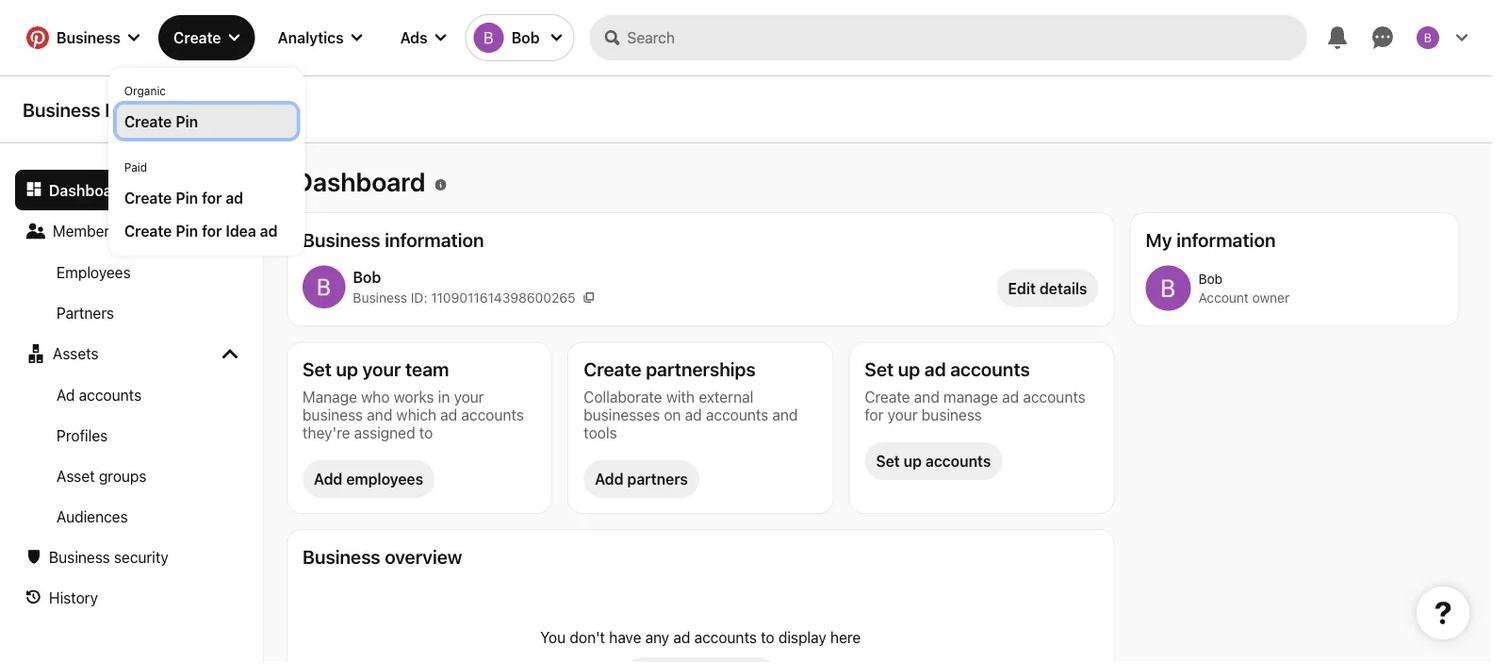 Task type: describe. For each thing, give the bounding box(es) containing it.
groups
[[99, 467, 147, 485]]

for for idea
[[202, 222, 222, 240]]

create pin for ad link
[[124, 187, 289, 208]]

partners
[[628, 470, 688, 488]]

set for set up ad accounts
[[865, 358, 894, 380]]

add for your
[[314, 470, 343, 488]]

in
[[438, 388, 450, 406]]

any
[[646, 628, 670, 646]]

ad accounts button
[[15, 374, 249, 415]]

accounts right manage
[[1024, 388, 1086, 406]]

up for accounts
[[904, 452, 922, 470]]

ad inside set up your team manage who works in your business and which ad accounts they're assigned to
[[441, 406, 458, 423]]

and inside set up ad accounts create and manage ad accounts for your business
[[915, 388, 940, 406]]

business security
[[49, 548, 169, 566]]

ad right 'idea'
[[260, 222, 278, 240]]

accounts right ad at the left of the page
[[79, 386, 142, 404]]

business for business manager
[[23, 98, 101, 120]]

your inside set up ad accounts create and manage ad accounts for your business
[[888, 406, 918, 423]]

assets button
[[15, 333, 249, 374]]

employees
[[346, 470, 424, 488]]

business for business overview
[[303, 545, 381, 567]]

bob inside bob account owner
[[1199, 271, 1223, 286]]

which
[[397, 406, 437, 423]]

up for your
[[336, 358, 358, 380]]

business manager
[[23, 98, 181, 120]]

businesses
[[584, 406, 660, 423]]

accounts up manage
[[951, 358, 1030, 380]]

dashboard inside button
[[49, 181, 127, 199]]

create for create
[[174, 29, 221, 47]]

analytics
[[278, 29, 344, 47]]

employees button
[[15, 252, 249, 292]]

history image
[[26, 590, 41, 605]]

more sections image
[[223, 223, 238, 239]]

pin for create pin for idea ad
[[176, 222, 198, 240]]

employees
[[57, 263, 131, 281]]

profiles
[[57, 426, 108, 444]]

ad accounts
[[57, 386, 142, 404]]

organic
[[124, 84, 166, 97]]

owner
[[1253, 290, 1290, 306]]

1 horizontal spatial bob image
[[1146, 265, 1192, 311]]

business information
[[303, 228, 484, 250]]

paid element
[[117, 153, 297, 247]]

ad up 'idea'
[[226, 189, 243, 207]]

business id: 1109011614398600265
[[353, 289, 576, 305]]

accounts inside set up your team manage who works in your business and which ad accounts they're assigned to
[[462, 406, 524, 423]]

who
[[361, 388, 390, 406]]

partners
[[57, 304, 114, 322]]

add employees button
[[303, 460, 435, 498]]

accounts inside create partnerships collaborate with external businesses on ad accounts and tools
[[706, 406, 769, 423]]

profiles button
[[15, 415, 249, 455]]

and inside create partnerships collaborate with external businesses on ad accounts and tools
[[773, 406, 798, 423]]

assigned
[[354, 423, 415, 441]]

bob account owner
[[1199, 271, 1290, 306]]

my information
[[1146, 228, 1276, 250]]

create for create pin for ad
[[124, 189, 172, 207]]

and inside set up your team manage who works in your business and which ad accounts they're assigned to
[[367, 406, 393, 423]]

audiences button
[[15, 496, 249, 537]]

create pin menu item
[[117, 105, 297, 138]]

partners button
[[15, 292, 249, 333]]

set up accounts
[[876, 452, 992, 470]]

add partners
[[595, 470, 688, 488]]

works
[[394, 388, 434, 406]]

create inside set up ad accounts create and manage ad accounts for your business
[[865, 388, 911, 406]]

add partners button
[[584, 460, 700, 498]]

ad inside create partnerships collaborate with external businesses on ad accounts and tools
[[685, 406, 702, 423]]

ad
[[57, 386, 75, 404]]

analytics button
[[263, 15, 378, 60]]

collaborate
[[584, 388, 663, 406]]

idea
[[226, 222, 256, 240]]

history button
[[15, 577, 249, 618]]

with
[[667, 388, 695, 406]]

history
[[49, 588, 98, 606]]

pin for create pin
[[176, 112, 198, 130]]

business for business id: 1109011614398600265
[[353, 289, 407, 305]]

asset groups button
[[15, 455, 249, 496]]

search icon image
[[605, 30, 620, 45]]

you don't have any ad accounts to display here
[[541, 628, 861, 646]]

business inside set up ad accounts create and manage ad accounts for your business
[[922, 406, 982, 423]]

manage
[[944, 388, 999, 406]]

manage
[[303, 388, 357, 406]]

create pin for ad
[[124, 189, 243, 207]]

0 horizontal spatial your
[[363, 358, 401, 380]]

0 horizontal spatial bob
[[353, 268, 381, 286]]

1 horizontal spatial your
[[454, 388, 484, 406]]

add for collaborate
[[595, 470, 624, 488]]

overview
[[385, 545, 463, 567]]

information for business information
[[385, 228, 484, 250]]

set up ad accounts create and manage ad accounts for your business
[[865, 358, 1086, 423]]

add employees
[[314, 470, 424, 488]]

external
[[699, 388, 754, 406]]

create pin for idea ad
[[124, 222, 278, 240]]



Task type: vqa. For each thing, say whether or not it's contained in the screenshot.
the Dashboard within DASHBOARD button
no



Task type: locate. For each thing, give the bounding box(es) containing it.
create for create pin
[[124, 112, 172, 130]]

display
[[779, 628, 827, 646]]

create inside create partnerships collaborate with external businesses on ad accounts and tools
[[584, 358, 642, 380]]

to inside set up your team manage who works in your business and which ad accounts they're assigned to
[[419, 423, 433, 441]]

0 horizontal spatial to
[[419, 423, 433, 441]]

create right business badge dropdown menu button image at the top left of page
[[174, 29, 221, 47]]

business down the add employees 'button'
[[303, 545, 381, 567]]

and left manage
[[915, 388, 940, 406]]

add inside button
[[595, 470, 624, 488]]

dashboard
[[294, 166, 426, 197], [49, 181, 127, 199]]

to down "works"
[[419, 423, 433, 441]]

business inside set up your team manage who works in your business and which ad accounts they're assigned to
[[303, 406, 363, 423]]

your up the "who"
[[363, 358, 401, 380]]

1 horizontal spatial information
[[1177, 228, 1276, 250]]

manager
[[105, 98, 181, 120]]

set inside set up your team manage who works in your business and which ad accounts they're assigned to
[[303, 358, 332, 380]]

assets image
[[26, 344, 45, 363]]

account switcher arrow icon image
[[551, 32, 562, 43]]

0 horizontal spatial and
[[367, 406, 393, 423]]

bob button
[[466, 15, 574, 60]]

and left the which at the bottom of the page
[[367, 406, 393, 423]]

2 horizontal spatial bob image
[[1417, 26, 1440, 49]]

for
[[202, 189, 222, 207], [202, 222, 222, 240], [865, 406, 884, 423]]

create up collaborate
[[584, 358, 642, 380]]

0 horizontal spatial dashboard
[[49, 181, 127, 199]]

business up the add employees 'button'
[[303, 406, 363, 423]]

business up set up accounts button
[[922, 406, 982, 423]]

business inside business button
[[57, 29, 121, 47]]

2 horizontal spatial your
[[888, 406, 918, 423]]

business inside "business security" button
[[49, 548, 110, 566]]

2 information from the left
[[1177, 228, 1276, 250]]

business for business security
[[49, 548, 110, 566]]

2 vertical spatial for
[[865, 406, 884, 423]]

edit
[[1009, 279, 1036, 297]]

accounts right in
[[462, 406, 524, 423]]

my
[[1146, 228, 1173, 250]]

1 pin from the top
[[176, 112, 198, 130]]

pin for create pin for ad
[[176, 189, 198, 207]]

partnerships
[[646, 358, 756, 380]]

for up set up accounts button
[[865, 406, 884, 423]]

0 vertical spatial pin
[[176, 112, 198, 130]]

business
[[57, 29, 121, 47], [23, 98, 101, 120], [303, 228, 381, 250], [353, 289, 407, 305], [303, 545, 381, 567], [49, 548, 110, 566]]

set inside set up ad accounts create and manage ad accounts for your business
[[865, 358, 894, 380]]

2 horizontal spatial bob
[[1199, 271, 1223, 286]]

members
[[53, 222, 117, 240]]

1 vertical spatial for
[[202, 222, 222, 240]]

your up set up accounts button
[[888, 406, 918, 423]]

business for business
[[57, 29, 121, 47]]

and right external at the bottom
[[773, 406, 798, 423]]

0 horizontal spatial business
[[303, 406, 363, 423]]

tools
[[584, 423, 617, 441]]

set up accounts button
[[865, 442, 1003, 480]]

create for create partnerships collaborate with external businesses on ad accounts and tools
[[584, 358, 642, 380]]

security
[[114, 548, 169, 566]]

up
[[336, 358, 358, 380], [898, 358, 921, 380], [904, 452, 922, 470]]

accounts
[[951, 358, 1030, 380], [79, 386, 142, 404], [1024, 388, 1086, 406], [462, 406, 524, 423], [706, 406, 769, 423], [926, 452, 992, 470], [695, 628, 757, 646]]

set up your team manage who works in your business and which ad accounts they're assigned to
[[303, 358, 524, 441]]

bob inside 'button'
[[512, 29, 540, 47]]

asset
[[57, 467, 95, 485]]

business down business button
[[23, 98, 101, 120]]

primary navigation header navigation
[[11, 4, 1481, 256]]

create for create pin for idea ad
[[124, 222, 172, 240]]

pinterest image
[[26, 26, 49, 49]]

create pin
[[124, 112, 198, 130]]

create down paid
[[124, 189, 172, 207]]

details
[[1040, 279, 1088, 297]]

dashboard up members
[[49, 181, 127, 199]]

pin
[[176, 112, 198, 130], [176, 189, 198, 207], [176, 222, 198, 240]]

0 horizontal spatial add
[[314, 470, 343, 488]]

2 add from the left
[[595, 470, 624, 488]]

more sections image
[[223, 346, 238, 361]]

business security button
[[15, 537, 249, 577]]

2 vertical spatial pin
[[176, 222, 198, 240]]

1 horizontal spatial dashboard
[[294, 166, 426, 197]]

set for set up your team
[[303, 358, 332, 380]]

add down the "tools"
[[595, 470, 624, 488]]

business badge dropdown menu button image
[[128, 32, 140, 43]]

1 add from the left
[[314, 470, 343, 488]]

accounts right any at the left bottom of page
[[695, 628, 757, 646]]

1 information from the left
[[385, 228, 484, 250]]

bob up account
[[1199, 271, 1223, 286]]

information for my information
[[1177, 228, 1276, 250]]

ads
[[400, 29, 428, 47]]

audiences
[[57, 507, 128, 525]]

dashboard image
[[26, 181, 41, 196]]

organic element
[[117, 76, 297, 138]]

set
[[303, 358, 332, 380], [865, 358, 894, 380], [876, 452, 900, 470]]

add inside 'button'
[[314, 470, 343, 488]]

edit details
[[1009, 279, 1088, 297]]

2 business from the left
[[922, 406, 982, 423]]

bob image
[[303, 265, 346, 308]]

your right in
[[454, 388, 484, 406]]

1 horizontal spatial add
[[595, 470, 624, 488]]

0 vertical spatial to
[[419, 423, 433, 441]]

security image
[[26, 549, 41, 565]]

create partnerships collaborate with external businesses on ad accounts and tools
[[584, 358, 798, 441]]

up inside button
[[904, 452, 922, 470]]

people image
[[26, 222, 45, 240]]

account
[[1199, 290, 1249, 306]]

add down they're
[[314, 470, 343, 488]]

set inside button
[[876, 452, 900, 470]]

Search text field
[[628, 15, 1308, 60]]

to left "display"
[[761, 628, 775, 646]]

bob right bob image
[[353, 268, 381, 286]]

for up create pin for idea ad link
[[202, 189, 222, 207]]

for left more sections image
[[202, 222, 222, 240]]

ad
[[226, 189, 243, 207], [260, 222, 278, 240], [925, 358, 946, 380], [1003, 388, 1020, 406], [441, 406, 458, 423], [685, 406, 702, 423], [674, 628, 691, 646]]

to
[[419, 423, 433, 441], [761, 628, 775, 646]]

up for ad
[[898, 358, 921, 380]]

0 horizontal spatial bob image
[[474, 23, 504, 53]]

pin inside menu item
[[176, 112, 198, 130]]

0 vertical spatial for
[[202, 189, 222, 207]]

1 horizontal spatial business
[[922, 406, 982, 423]]

business up bob image
[[303, 228, 381, 250]]

1 vertical spatial pin
[[176, 189, 198, 207]]

1 business from the left
[[303, 406, 363, 423]]

create down dashboard button
[[124, 222, 172, 240]]

ad right any at the left bottom of page
[[674, 628, 691, 646]]

1 horizontal spatial to
[[761, 628, 775, 646]]

and
[[915, 388, 940, 406], [367, 406, 393, 423], [773, 406, 798, 423]]

asset groups
[[57, 467, 147, 485]]

1 horizontal spatial and
[[773, 406, 798, 423]]

bob left account switcher arrow icon
[[512, 29, 540, 47]]

1 horizontal spatial bob
[[512, 29, 540, 47]]

business button
[[15, 15, 151, 60]]

3 pin from the top
[[176, 222, 198, 240]]

bob image
[[474, 23, 504, 53], [1417, 26, 1440, 49], [1146, 265, 1192, 311]]

create pin link
[[124, 110, 289, 132]]

here
[[831, 628, 861, 646]]

business for business information
[[303, 228, 381, 250]]

create up set up accounts button
[[865, 388, 911, 406]]

up inside set up ad accounts create and manage ad accounts for your business
[[898, 358, 921, 380]]

ad right the on
[[685, 406, 702, 423]]

information up bob account owner
[[1177, 228, 1276, 250]]

information
[[385, 228, 484, 250], [1177, 228, 1276, 250]]

dashboard button
[[15, 170, 249, 210]]

2 horizontal spatial and
[[915, 388, 940, 406]]

1 vertical spatial to
[[761, 628, 775, 646]]

on
[[664, 406, 681, 423]]

have
[[609, 628, 642, 646]]

business
[[303, 406, 363, 423], [922, 406, 982, 423]]

edit details button
[[997, 269, 1099, 307]]

team
[[405, 358, 449, 380]]

don't
[[570, 628, 605, 646]]

they're
[[303, 423, 350, 441]]

create button
[[158, 15, 255, 60]]

dashboard up business information
[[294, 166, 426, 197]]

ad up manage
[[925, 358, 946, 380]]

ad right the which at the bottom of the page
[[441, 406, 458, 423]]

for inside set up ad accounts create and manage ad accounts for your business
[[865, 406, 884, 423]]

create
[[174, 29, 221, 47], [124, 112, 172, 130], [124, 189, 172, 207], [124, 222, 172, 240], [584, 358, 642, 380], [865, 388, 911, 406]]

business left id:
[[353, 289, 407, 305]]

1109011614398600265
[[431, 289, 576, 305]]

business up 'history'
[[49, 548, 110, 566]]

ads button
[[385, 15, 462, 60]]

assets
[[53, 344, 99, 362]]

business overview
[[303, 545, 463, 567]]

id:
[[411, 289, 428, 305]]

create inside popup button
[[174, 29, 221, 47]]

accounts down partnerships
[[706, 406, 769, 423]]

members button
[[15, 210, 249, 252]]

0 horizontal spatial information
[[385, 228, 484, 250]]

accounts down manage
[[926, 452, 992, 470]]

bob image inside 'button'
[[474, 23, 504, 53]]

create inside menu item
[[124, 112, 172, 130]]

for for ad
[[202, 189, 222, 207]]

2 pin from the top
[[176, 189, 198, 207]]

information up id:
[[385, 228, 484, 250]]

business left business badge dropdown menu button image at the top left of page
[[57, 29, 121, 47]]

you
[[541, 628, 566, 646]]

paid
[[124, 160, 147, 174]]

up inside set up your team manage who works in your business and which ad accounts they're assigned to
[[336, 358, 358, 380]]

bob
[[512, 29, 540, 47], [353, 268, 381, 286], [1199, 271, 1223, 286]]

ad right manage
[[1003, 388, 1020, 406]]

create pin for idea ad link
[[124, 220, 289, 241]]

create down organic
[[124, 112, 172, 130]]

your
[[363, 358, 401, 380], [454, 388, 484, 406], [888, 406, 918, 423]]



